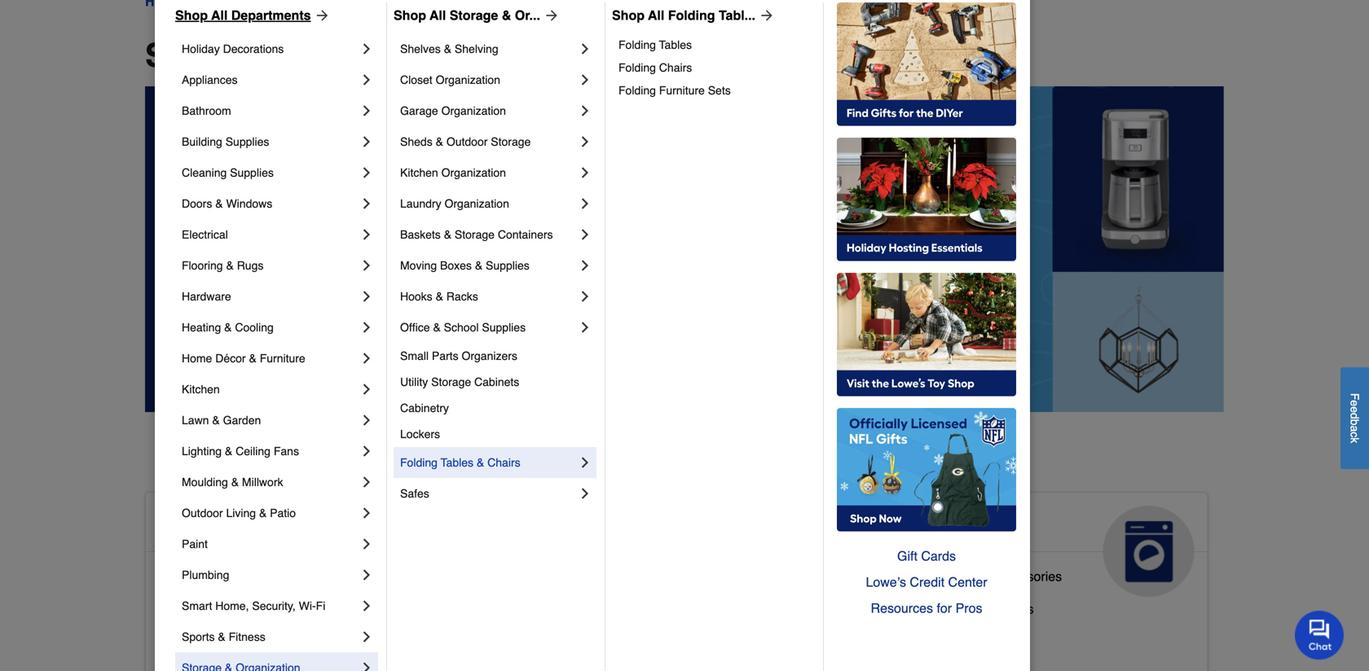 Task type: vqa. For each thing, say whether or not it's contained in the screenshot.
Shelves on the top of the page
yes



Task type: locate. For each thing, give the bounding box(es) containing it.
arrow right image inside 'shop all storage & or...' link
[[540, 7, 560, 24]]

kitchen for kitchen
[[182, 383, 220, 396]]

arrow right image up "shelves & shelving" link
[[540, 7, 560, 24]]

supplies
[[226, 135, 269, 148], [230, 166, 274, 179], [486, 259, 530, 272], [482, 321, 526, 334], [580, 596, 630, 611]]

baskets & storage containers link
[[400, 219, 577, 250]]

kitchen up lawn
[[182, 383, 220, 396]]

supplies for cleaning supplies
[[230, 166, 274, 179]]

d
[[1349, 413, 1362, 419]]

folding tables
[[619, 38, 692, 51]]

k
[[1349, 438, 1362, 444]]

arrow right image inside shop all departments link
[[311, 7, 331, 24]]

enjoy savings year-round. no matter what you're shopping for, find what you need at a great price. image
[[145, 86, 1225, 412]]

lockers
[[400, 428, 440, 441]]

organization inside laundry organization link
[[445, 197, 509, 210]]

furniture right houses,
[[646, 628, 698, 643]]

accessible down smart
[[159, 635, 221, 650]]

folding furniture sets link
[[619, 79, 812, 102]]

0 vertical spatial bathroom
[[182, 104, 231, 117]]

organizers
[[462, 350, 518, 363]]

supplies inside moving boxes & supplies link
[[486, 259, 530, 272]]

& inside 'link'
[[225, 445, 233, 458]]

& left rugs
[[226, 259, 234, 272]]

folding for folding furniture sets
[[619, 84, 656, 97]]

heating
[[182, 321, 221, 334]]

bathroom up smart home, security, wi-fi
[[225, 569, 282, 585]]

supplies up small parts organizers link at the bottom of page
[[482, 321, 526, 334]]

accessible home image
[[377, 506, 468, 598]]

parts
[[432, 350, 459, 363], [947, 569, 977, 585]]

security,
[[252, 600, 296, 613]]

holiday hosting essentials. image
[[837, 138, 1017, 262]]

chevron right image for appliances
[[359, 72, 375, 88]]

accessible for accessible bathroom
[[159, 569, 221, 585]]

supplies up 'cleaning supplies'
[[226, 135, 269, 148]]

folding furniture sets
[[619, 84, 731, 97]]

lockers link
[[400, 422, 594, 448]]

3 shop from the left
[[612, 8, 645, 23]]

bathroom up building
[[182, 104, 231, 117]]

& right the entry
[[259, 635, 268, 650]]

& right baskets
[[444, 228, 452, 241]]

shelving
[[455, 42, 499, 55]]

smart home, security, wi-fi link
[[182, 591, 359, 622]]

shop all folding tabl...
[[612, 8, 756, 23]]

1 horizontal spatial kitchen
[[400, 166, 438, 179]]

appliances link down decorations
[[182, 64, 359, 95]]

holiday decorations link
[[182, 33, 359, 64]]

accessible for accessible bedroom
[[159, 602, 221, 617]]

organization up sheds & outdoor storage
[[442, 104, 506, 117]]

folding down folding tables
[[619, 61, 656, 74]]

1 vertical spatial appliances
[[886, 513, 1007, 539]]

2 arrow right image from the left
[[540, 7, 560, 24]]

1 horizontal spatial appliances
[[886, 513, 1007, 539]]

supplies inside 'building supplies' link
[[226, 135, 269, 148]]

3 arrow right image from the left
[[756, 7, 775, 24]]

accessible for accessible home
[[159, 513, 278, 539]]

shop up folding tables
[[612, 8, 645, 23]]

lowe's
[[866, 575, 907, 590]]

departments up holiday decorations link
[[231, 8, 311, 23]]

appliance parts & accessories link
[[886, 566, 1063, 598]]

lawn & garden link
[[182, 405, 359, 436]]

& right sheds
[[436, 135, 443, 148]]

3 accessible from the top
[[159, 602, 221, 617]]

organization down sheds & outdoor storage
[[442, 166, 506, 179]]

4 accessible from the top
[[159, 635, 221, 650]]

shop up "shelves"
[[394, 8, 426, 23]]

folding up folding tables link
[[668, 8, 715, 23]]

all up folding tables
[[648, 8, 665, 23]]

outdoor living & patio
[[182, 507, 296, 520]]

1 horizontal spatial tables
[[659, 38, 692, 51]]

shop all folding tabl... link
[[612, 6, 775, 25]]

folding tables & chairs
[[400, 457, 521, 470]]

heating & cooling link
[[182, 312, 359, 343]]

chevron right image for smart home, security, wi-fi
[[359, 598, 375, 615]]

accessible
[[159, 513, 278, 539], [159, 569, 221, 585], [159, 602, 221, 617], [159, 635, 221, 650]]

2 shop from the left
[[394, 8, 426, 23]]

bathroom link
[[182, 95, 359, 126]]

arrow right image
[[311, 7, 331, 24], [540, 7, 560, 24], [756, 7, 775, 24]]

& left millwork
[[231, 476, 239, 489]]

tables up safes link
[[441, 457, 474, 470]]

& right décor
[[249, 352, 257, 365]]

living
[[226, 507, 256, 520]]

& down 'accessible bedroom' link
[[218, 631, 226, 644]]

1 horizontal spatial shop
[[394, 8, 426, 23]]

1 horizontal spatial parts
[[947, 569, 977, 585]]

& inside "link"
[[212, 414, 220, 427]]

outdoor down garage organization
[[447, 135, 488, 148]]

lawn
[[182, 414, 209, 427]]

storage down 'garage organization' link
[[491, 135, 531, 148]]

departments up garage
[[285, 37, 485, 74]]

& inside animal & pet care
[[605, 513, 621, 539]]

1 arrow right image from the left
[[311, 7, 331, 24]]

livestock supplies
[[522, 596, 630, 611]]

appliances link
[[182, 64, 359, 95], [873, 493, 1208, 598]]

chairs up folding furniture sets
[[659, 61, 692, 74]]

electrical link
[[182, 219, 359, 250]]

resources for pros
[[871, 601, 983, 616]]

credit
[[910, 575, 945, 590]]

animal & pet care image
[[740, 506, 832, 598]]

chevron right image for bathroom
[[359, 103, 375, 119]]

storage down small parts organizers
[[431, 376, 471, 389]]

0 horizontal spatial arrow right image
[[311, 7, 331, 24]]

& left racks at the left of the page
[[436, 290, 443, 303]]

folding for folding tables & chairs
[[400, 457, 438, 470]]

organization for laundry organization
[[445, 197, 509, 210]]

chairs inside folding chairs link
[[659, 61, 692, 74]]

& right lawn
[[212, 414, 220, 427]]

lowe's credit center link
[[837, 570, 1017, 596]]

1 accessible from the top
[[159, 513, 278, 539]]

f
[[1349, 393, 1362, 400]]

1 vertical spatial home
[[285, 513, 348, 539]]

cleaning supplies link
[[182, 157, 359, 188]]

plumbing
[[182, 569, 229, 582]]

storage up shelving on the left top of page
[[450, 8, 498, 23]]

chevron right image
[[359, 41, 375, 57], [577, 41, 594, 57], [359, 72, 375, 88], [577, 72, 594, 88], [577, 103, 594, 119], [359, 134, 375, 150], [577, 134, 594, 150], [359, 165, 375, 181], [577, 165, 594, 181], [577, 196, 594, 212], [359, 227, 375, 243], [577, 258, 594, 274], [359, 289, 375, 305], [577, 289, 594, 305], [359, 320, 375, 336], [577, 320, 594, 336], [359, 351, 375, 367], [359, 444, 375, 460], [577, 455, 594, 471], [359, 475, 375, 491], [577, 486, 594, 502], [359, 567, 375, 584]]

boxes
[[440, 259, 472, 272]]

0 horizontal spatial pet
[[522, 628, 542, 643]]

utility storage cabinets link
[[400, 369, 594, 395]]

0 vertical spatial departments
[[231, 8, 311, 23]]

appliances link up chillers
[[873, 493, 1208, 598]]

2 vertical spatial furniture
[[646, 628, 698, 643]]

folding down folding chairs
[[619, 84, 656, 97]]

1 horizontal spatial arrow right image
[[540, 7, 560, 24]]

parts down cards
[[947, 569, 977, 585]]

1 horizontal spatial pet
[[628, 513, 663, 539]]

supplies inside cleaning supplies link
[[230, 166, 274, 179]]

appliances up cards
[[886, 513, 1007, 539]]

chairs down the lockers link
[[488, 457, 521, 470]]

& right office on the left of page
[[433, 321, 441, 334]]

furniture down folding chairs
[[659, 84, 705, 97]]

wine
[[957, 602, 987, 617]]

office
[[400, 321, 430, 334]]

2 vertical spatial home
[[271, 635, 306, 650]]

0 horizontal spatial parts
[[432, 350, 459, 363]]

appliances
[[182, 73, 238, 86], [886, 513, 1007, 539]]

1 vertical spatial kitchen
[[182, 383, 220, 396]]

folding up folding chairs
[[619, 38, 656, 51]]

chevron right image for hardware
[[359, 289, 375, 305]]

cleaning
[[182, 166, 227, 179]]

garage organization
[[400, 104, 506, 117]]

1 vertical spatial tables
[[441, 457, 474, 470]]

organization inside 'garage organization' link
[[442, 104, 506, 117]]

chevron right image for heating & cooling
[[359, 320, 375, 336]]

accessible entry & home link
[[159, 631, 306, 664]]

all down shop all departments link
[[235, 37, 276, 74]]

supplies for livestock supplies
[[580, 596, 630, 611]]

1 horizontal spatial chairs
[[659, 61, 692, 74]]

arrow right image up folding tables link
[[756, 7, 775, 24]]

folding for folding tables
[[619, 38, 656, 51]]

chevron right image
[[359, 103, 375, 119], [359, 196, 375, 212], [577, 227, 594, 243], [359, 258, 375, 274], [359, 382, 375, 398], [359, 413, 375, 429], [359, 506, 375, 522], [359, 536, 375, 553], [359, 598, 375, 615], [359, 629, 375, 646], [359, 660, 375, 672]]

home décor & furniture link
[[182, 343, 359, 374]]

tables for folding tables
[[659, 38, 692, 51]]

& left ceiling in the left of the page
[[225, 445, 233, 458]]

0 horizontal spatial appliances
[[182, 73, 238, 86]]

folding down lockers
[[400, 457, 438, 470]]

1 vertical spatial chairs
[[488, 457, 521, 470]]

organization inside kitchen organization link
[[442, 166, 506, 179]]

sheds & outdoor storage
[[400, 135, 531, 148]]

1 shop from the left
[[175, 8, 208, 23]]

0 horizontal spatial kitchen
[[182, 383, 220, 396]]

kitchen for kitchen organization
[[400, 166, 438, 179]]

0 horizontal spatial chairs
[[488, 457, 521, 470]]

e up b
[[1349, 407, 1362, 413]]

doors & windows link
[[182, 188, 359, 219]]

organization up baskets & storage containers
[[445, 197, 509, 210]]

supplies up windows
[[230, 166, 274, 179]]

moulding & millwork link
[[182, 467, 359, 498]]

organization down shelving on the left top of page
[[436, 73, 501, 86]]

shop
[[175, 8, 208, 23], [394, 8, 426, 23], [612, 8, 645, 23]]

smart home, security, wi-fi
[[182, 600, 326, 613]]

safes link
[[400, 479, 577, 510]]

houses,
[[582, 628, 630, 643]]

2 horizontal spatial shop
[[612, 8, 645, 23]]

hooks
[[400, 290, 433, 303]]

cleaning supplies
[[182, 166, 274, 179]]

supplies inside livestock supplies link
[[580, 596, 630, 611]]

0 vertical spatial kitchen
[[400, 166, 438, 179]]

accessible home
[[159, 513, 348, 539]]

& right "shelves"
[[444, 42, 452, 55]]

closet organization link
[[400, 64, 577, 95]]

departments for shop all departments
[[285, 37, 485, 74]]

patio
[[270, 507, 296, 520]]

chevron right image for moulding & millwork
[[359, 475, 375, 491]]

outdoor down moulding at left bottom
[[182, 507, 223, 520]]

lawn & garden
[[182, 414, 261, 427]]

0 vertical spatial parts
[[432, 350, 459, 363]]

&
[[502, 8, 511, 23], [444, 42, 452, 55], [436, 135, 443, 148], [215, 197, 223, 210], [444, 228, 452, 241], [226, 259, 234, 272], [475, 259, 483, 272], [436, 290, 443, 303], [224, 321, 232, 334], [433, 321, 441, 334], [249, 352, 257, 365], [212, 414, 220, 427], [225, 445, 233, 458], [477, 457, 485, 470], [231, 476, 239, 489], [259, 507, 267, 520], [605, 513, 621, 539], [981, 569, 989, 585], [945, 602, 954, 617], [634, 628, 643, 643], [218, 631, 226, 644], [259, 635, 268, 650]]

care
[[522, 539, 573, 565]]

supplies down 'containers'
[[486, 259, 530, 272]]

0 vertical spatial pet
[[628, 513, 663, 539]]

accessible up sports
[[159, 602, 221, 617]]

all up shelves & shelving
[[430, 8, 446, 23]]

kitchen up laundry at top
[[400, 166, 438, 179]]

accessible bathroom
[[159, 569, 282, 585]]

tables for folding tables & chairs
[[441, 457, 474, 470]]

0 horizontal spatial shop
[[175, 8, 208, 23]]

moving boxes & supplies link
[[400, 250, 577, 281]]

appliances down holiday
[[182, 73, 238, 86]]

lighting & ceiling fans
[[182, 445, 299, 458]]

2 accessible from the top
[[159, 569, 221, 585]]

& left cooling
[[224, 321, 232, 334]]

2 horizontal spatial arrow right image
[[756, 7, 775, 24]]

millwork
[[242, 476, 283, 489]]

& right boxes
[[475, 259, 483, 272]]

0 horizontal spatial tables
[[441, 457, 474, 470]]

parts up utility storage cabinets
[[432, 350, 459, 363]]

1 vertical spatial pet
[[522, 628, 542, 643]]

& left pros
[[945, 602, 954, 617]]

folding chairs
[[619, 61, 692, 74]]

chevron right image for outdoor living & patio
[[359, 506, 375, 522]]

& right houses,
[[634, 628, 643, 643]]

1 horizontal spatial appliances link
[[873, 493, 1208, 598]]

pet inside animal & pet care
[[628, 513, 663, 539]]

shop for shop all departments
[[175, 8, 208, 23]]

supplies up houses,
[[580, 596, 630, 611]]

arrow right image inside shop all folding tabl... link
[[756, 7, 775, 24]]

shop up holiday
[[175, 8, 208, 23]]

all up 'holiday decorations'
[[211, 8, 228, 23]]

1 vertical spatial departments
[[285, 37, 485, 74]]

arrow right image up shop all departments
[[311, 7, 331, 24]]

0 vertical spatial outdoor
[[447, 135, 488, 148]]

doors
[[182, 197, 212, 210]]

accessible up smart
[[159, 569, 221, 585]]

0 vertical spatial appliances
[[182, 73, 238, 86]]

bathroom
[[182, 104, 231, 117], [225, 569, 282, 585]]

& left or...
[[502, 8, 511, 23]]

hooks & racks link
[[400, 281, 577, 312]]

1 vertical spatial parts
[[947, 569, 977, 585]]

sports
[[182, 631, 215, 644]]

chairs inside folding tables & chairs link
[[488, 457, 521, 470]]

shop
[[145, 37, 227, 74]]

accessible down moulding at left bottom
[[159, 513, 278, 539]]

chevron right image for moving boxes & supplies
[[577, 258, 594, 274]]

storage up moving boxes & supplies
[[455, 228, 495, 241]]

center
[[949, 575, 988, 590]]

chevron right image for holiday decorations
[[359, 41, 375, 57]]

e up the d
[[1349, 400, 1362, 407]]

furniture down heating & cooling link in the left of the page
[[260, 352, 306, 365]]

0 horizontal spatial appliances link
[[182, 64, 359, 95]]

supplies for building supplies
[[226, 135, 269, 148]]

0 horizontal spatial outdoor
[[182, 507, 223, 520]]

cabinetry
[[400, 402, 449, 415]]

arrow right image for shop all storage & or...
[[540, 7, 560, 24]]

tables up folding chairs
[[659, 38, 692, 51]]

organization inside closet organization link
[[436, 73, 501, 86]]

shop all departments
[[145, 37, 485, 74]]

chevron right image for flooring & rugs
[[359, 258, 375, 274]]

beds,
[[545, 628, 579, 643]]

& right animal
[[605, 513, 621, 539]]

0 vertical spatial chairs
[[659, 61, 692, 74]]

0 vertical spatial tables
[[659, 38, 692, 51]]

& up safes link
[[477, 457, 485, 470]]

heating & cooling
[[182, 321, 274, 334]]



Task type: describe. For each thing, give the bounding box(es) containing it.
f e e d b a c k button
[[1341, 368, 1370, 469]]

for
[[937, 601, 952, 616]]

utility storage cabinets
[[400, 376, 520, 389]]

gift cards link
[[837, 544, 1017, 570]]

animal & pet care
[[522, 513, 663, 565]]

c
[[1349, 432, 1362, 438]]

laundry organization
[[400, 197, 509, 210]]

fitness
[[229, 631, 266, 644]]

chevron right image for shelves & shelving
[[577, 41, 594, 57]]

folding chairs link
[[619, 56, 812, 79]]

building supplies
[[182, 135, 269, 148]]

hardware link
[[182, 281, 359, 312]]

garden
[[223, 414, 261, 427]]

accessible entry & home
[[159, 635, 306, 650]]

parts for appliance
[[947, 569, 977, 585]]

a
[[1349, 426, 1362, 432]]

0 vertical spatial home
[[182, 352, 212, 365]]

shop for shop all storage & or...
[[394, 8, 426, 23]]

small parts organizers
[[400, 350, 518, 363]]

departments for shop all departments
[[231, 8, 311, 23]]

chevron right image for laundry organization
[[577, 196, 594, 212]]

cards
[[922, 549, 956, 564]]

chevron right image for lighting & ceiling fans
[[359, 444, 375, 460]]

organization for closet organization
[[436, 73, 501, 86]]

hooks & racks
[[400, 290, 478, 303]]

moving
[[400, 259, 437, 272]]

windows
[[226, 197, 273, 210]]

all for departments
[[211, 8, 228, 23]]

shelves & shelving
[[400, 42, 499, 55]]

officially licensed n f l gifts. shop now. image
[[837, 408, 1017, 532]]

laundry organization link
[[400, 188, 577, 219]]

parts for small
[[432, 350, 459, 363]]

chevron right image for kitchen organization
[[577, 165, 594, 181]]

all for folding
[[648, 8, 665, 23]]

chevron right image for cleaning supplies
[[359, 165, 375, 181]]

shop all departments link
[[175, 6, 331, 25]]

chevron right image for building supplies
[[359, 134, 375, 150]]

hardware
[[182, 290, 231, 303]]

shelves & shelving link
[[400, 33, 577, 64]]

chevron right image for safes
[[577, 486, 594, 502]]

chevron right image for plumbing
[[359, 567, 375, 584]]

animal
[[522, 513, 598, 539]]

folding tables & chairs link
[[400, 448, 577, 479]]

storage inside 'link'
[[431, 376, 471, 389]]

office & school supplies
[[400, 321, 526, 334]]

accessible bedroom
[[159, 602, 278, 617]]

cooling
[[235, 321, 274, 334]]

resources for pros link
[[837, 596, 1017, 622]]

building supplies link
[[182, 126, 359, 157]]

& right doors
[[215, 197, 223, 210]]

accessible home link
[[146, 493, 482, 598]]

sports & fitness link
[[182, 622, 359, 653]]

1 vertical spatial furniture
[[260, 352, 306, 365]]

home décor & furniture
[[182, 352, 306, 365]]

shop all departments
[[175, 8, 311, 23]]

small
[[400, 350, 429, 363]]

bedroom
[[225, 602, 278, 617]]

kitchen organization
[[400, 166, 506, 179]]

2 e from the top
[[1349, 407, 1362, 413]]

sports & fitness
[[182, 631, 266, 644]]

chevron right image for doors & windows
[[359, 196, 375, 212]]

closet organization
[[400, 73, 501, 86]]

decorations
[[223, 42, 284, 55]]

arrow right image for shop all folding tabl...
[[756, 7, 775, 24]]

accessible for accessible entry & home
[[159, 635, 221, 650]]

doors & windows
[[182, 197, 273, 210]]

rugs
[[237, 259, 264, 272]]

1 vertical spatial outdoor
[[182, 507, 223, 520]]

pet beds, houses, & furniture link
[[522, 624, 698, 657]]

organization for kitchen organization
[[442, 166, 506, 179]]

pros
[[956, 601, 983, 616]]

shop for shop all folding tabl...
[[612, 8, 645, 23]]

chevron right image for home décor & furniture
[[359, 351, 375, 367]]

shop all storage & or... link
[[394, 6, 560, 25]]

folding tables link
[[619, 33, 812, 56]]

chevron right image for office & school supplies
[[577, 320, 594, 336]]

1 vertical spatial appliances link
[[873, 493, 1208, 598]]

holiday decorations
[[182, 42, 284, 55]]

chevron right image for paint
[[359, 536, 375, 553]]

paint
[[182, 538, 208, 551]]

animal & pet care link
[[509, 493, 845, 598]]

0 vertical spatial furniture
[[659, 84, 705, 97]]

& up wine at the bottom right of page
[[981, 569, 989, 585]]

supplies inside office & school supplies link
[[482, 321, 526, 334]]

office & school supplies link
[[400, 312, 577, 343]]

outdoor living & patio link
[[182, 498, 359, 529]]

arrow right image for shop all departments
[[311, 7, 331, 24]]

1 horizontal spatial outdoor
[[447, 135, 488, 148]]

laundry
[[400, 197, 442, 210]]

small parts organizers link
[[400, 343, 594, 369]]

chevron right image for lawn & garden
[[359, 413, 375, 429]]

1 vertical spatial bathroom
[[225, 569, 282, 585]]

appliances image
[[1104, 506, 1195, 598]]

garage organization link
[[400, 95, 577, 126]]

folding for folding chairs
[[619, 61, 656, 74]]

paint link
[[182, 529, 359, 560]]

baskets
[[400, 228, 441, 241]]

moulding & millwork
[[182, 476, 283, 489]]

sets
[[708, 84, 731, 97]]

gift
[[898, 549, 918, 564]]

& left patio on the left bottom
[[259, 507, 267, 520]]

containers
[[498, 228, 553, 241]]

chevron right image for garage organization
[[577, 103, 594, 119]]

tabl...
[[719, 8, 756, 23]]

find gifts for the diyer. image
[[837, 2, 1017, 126]]

1 e from the top
[[1349, 400, 1362, 407]]

or...
[[515, 8, 540, 23]]

all for storage
[[430, 8, 446, 23]]

organization for garage organization
[[442, 104, 506, 117]]

chevron right image for kitchen
[[359, 382, 375, 398]]

chat invite button image
[[1296, 611, 1345, 661]]

sheds & outdoor storage link
[[400, 126, 577, 157]]

chevron right image for hooks & racks
[[577, 289, 594, 305]]

décor
[[215, 352, 246, 365]]

chevron right image for electrical
[[359, 227, 375, 243]]

safes
[[400, 488, 430, 501]]

cabinets
[[475, 376, 520, 389]]

chevron right image for baskets & storage containers
[[577, 227, 594, 243]]

fi
[[316, 600, 326, 613]]

0 vertical spatial appliances link
[[182, 64, 359, 95]]

chevron right image for sports & fitness
[[359, 629, 375, 646]]

kitchen link
[[182, 374, 359, 405]]

chevron right image for sheds & outdoor storage
[[577, 134, 594, 150]]

plumbing link
[[182, 560, 359, 591]]

chevron right image for closet organization
[[577, 72, 594, 88]]

visit the lowe's toy shop. image
[[837, 273, 1017, 397]]

beverage & wine chillers
[[886, 602, 1034, 617]]

chevron right image for folding tables & chairs
[[577, 455, 594, 471]]

appliance parts & accessories
[[886, 569, 1063, 585]]

resources
[[871, 601, 934, 616]]

ceiling
[[236, 445, 271, 458]]



